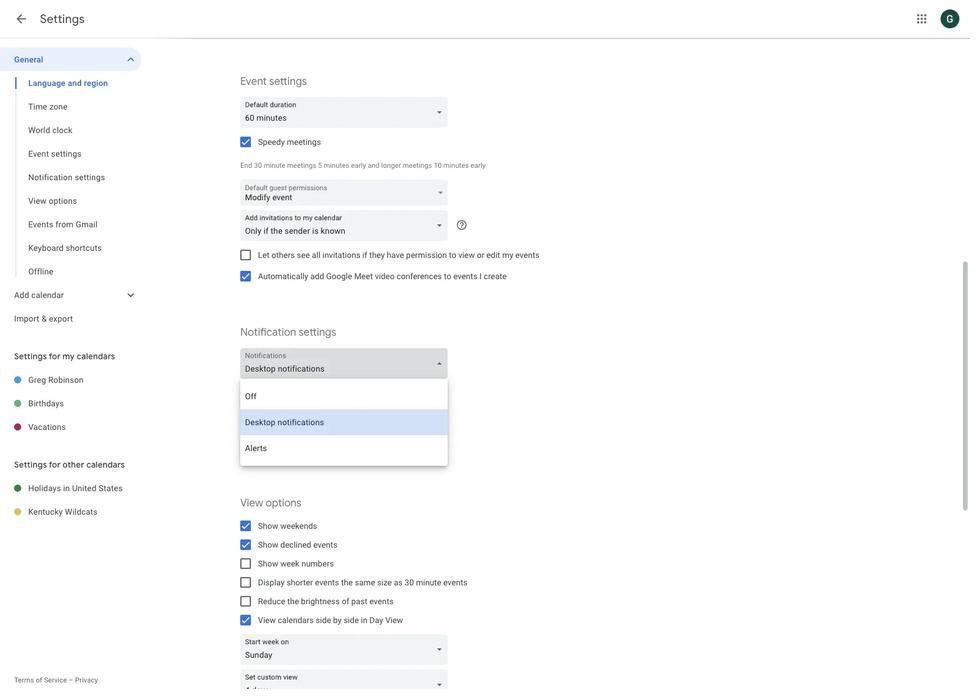 Task type: locate. For each thing, give the bounding box(es) containing it.
options up events from gmail
[[49, 196, 77, 206]]

to left view
[[449, 250, 457, 260]]

1 horizontal spatial or
[[477, 250, 485, 260]]

0 horizontal spatial and
[[68, 78, 82, 88]]

in left day
[[361, 616, 368, 625]]

reduce
[[258, 597, 285, 606]]

2 vertical spatial show
[[258, 559, 278, 569]]

for for my
[[49, 351, 61, 362]]

the
[[341, 578, 353, 588], [288, 597, 299, 606]]

me
[[282, 443, 294, 452]]

if
[[363, 250, 368, 260], [313, 443, 318, 452]]

1 horizontal spatial notification
[[240, 326, 296, 339]]

1 vertical spatial settings
[[14, 351, 47, 362]]

1 horizontal spatial 30
[[405, 578, 414, 588]]

and left longer
[[368, 161, 380, 170]]

view up events
[[28, 196, 47, 206]]

early
[[351, 161, 366, 170], [471, 161, 486, 170]]

they
[[370, 250, 385, 260]]

guest
[[270, 184, 287, 192]]

for for other
[[49, 460, 61, 470]]

week
[[281, 559, 300, 569]]

1 vertical spatial and
[[368, 161, 380, 170]]

early right 10
[[471, 161, 486, 170]]

0 horizontal spatial of
[[36, 677, 42, 685]]

1 horizontal spatial the
[[341, 578, 353, 588]]

1 vertical spatial for
[[49, 460, 61, 470]]

0 vertical spatial for
[[49, 351, 61, 362]]

keyboard
[[28, 243, 64, 253]]

0 vertical spatial notification settings
[[28, 173, 105, 182]]

as
[[394, 578, 403, 588]]

view options
[[28, 196, 77, 206], [240, 497, 302, 510]]

1 vertical spatial the
[[288, 597, 299, 606]]

1 horizontal spatial in
[[361, 616, 368, 625]]

meetings up 5 on the left of page
[[287, 137, 321, 147]]

have down sounds
[[324, 443, 342, 452]]

1 vertical spatial to
[[444, 272, 452, 281]]

minute right 'as'
[[416, 578, 442, 588]]

for left other
[[49, 460, 61, 470]]

calendars up states
[[86, 460, 125, 470]]

30 right 'as'
[[405, 578, 414, 588]]

notify
[[258, 443, 280, 452]]

1 horizontal spatial if
[[363, 250, 368, 260]]

meet
[[354, 272, 373, 281]]

0 vertical spatial if
[[363, 250, 368, 260]]

0 vertical spatial i
[[480, 272, 482, 281]]

or right "yes"
[[405, 443, 413, 452]]

show up display
[[258, 559, 278, 569]]

calendars down reduce
[[278, 616, 314, 625]]

events down view
[[454, 272, 478, 281]]

0 horizontal spatial my
[[63, 351, 75, 362]]

0 horizontal spatial options
[[49, 196, 77, 206]]

side left by
[[316, 616, 331, 625]]

1 horizontal spatial i
[[480, 272, 482, 281]]

show for show week numbers
[[258, 559, 278, 569]]

0 vertical spatial event settings
[[240, 75, 307, 88]]

notification settings down automatically
[[240, 326, 337, 339]]

settings up greg in the left bottom of the page
[[14, 351, 47, 362]]

event
[[273, 193, 292, 202]]

event
[[240, 75, 267, 88], [28, 149, 49, 159]]

in
[[63, 484, 70, 493], [361, 616, 368, 625]]

settings
[[40, 12, 85, 27], [14, 351, 47, 362], [14, 460, 47, 470]]

notify me only if i have responded "yes" or "maybe"
[[258, 443, 444, 452]]

0 vertical spatial settings
[[40, 12, 85, 27]]

vacations
[[28, 423, 66, 432]]

1 horizontal spatial options
[[266, 497, 302, 510]]

minutes
[[324, 161, 349, 170], [444, 161, 469, 170]]

2 for from the top
[[49, 460, 61, 470]]

event settings
[[240, 75, 307, 88], [28, 149, 82, 159]]

events from gmail
[[28, 220, 98, 229]]

events
[[516, 250, 540, 260], [454, 272, 478, 281], [313, 540, 338, 550], [315, 578, 339, 588], [444, 578, 468, 588], [370, 597, 394, 606]]

1 horizontal spatial notification settings
[[240, 326, 337, 339]]

meetings
[[287, 137, 321, 147], [287, 161, 317, 170], [403, 161, 432, 170]]

of right terms
[[36, 677, 42, 685]]

0 horizontal spatial side
[[316, 616, 331, 625]]

add
[[311, 272, 324, 281]]

video
[[375, 272, 395, 281]]

1 vertical spatial have
[[324, 443, 342, 452]]

minutes right 5 on the left of page
[[324, 161, 349, 170]]

0 horizontal spatial notification
[[28, 173, 73, 182]]

tree
[[0, 48, 141, 331]]

0 horizontal spatial event
[[28, 149, 49, 159]]

show down show weekends
[[258, 540, 278, 550]]

i
[[480, 272, 482, 281], [320, 443, 322, 452]]

keyboard shortcuts
[[28, 243, 102, 253]]

options up show weekends
[[266, 497, 302, 510]]

if left the they
[[363, 250, 368, 260]]

0 vertical spatial calendars
[[77, 351, 115, 362]]

add calendar
[[14, 291, 64, 300]]

settings for my calendars tree
[[0, 368, 141, 439]]

notification settings up from
[[28, 173, 105, 182]]

privacy link
[[75, 677, 98, 685]]

calendars up greg robinson tree item
[[77, 351, 115, 362]]

0 vertical spatial notification
[[28, 173, 73, 182]]

1 vertical spatial if
[[313, 443, 318, 452]]

1 for from the top
[[49, 351, 61, 362]]

0 vertical spatial of
[[342, 597, 349, 606]]

0 horizontal spatial notification settings
[[28, 173, 105, 182]]

notifications list box
[[240, 379, 448, 466]]

longer
[[381, 161, 401, 170]]

view
[[28, 196, 47, 206], [240, 497, 263, 510], [258, 616, 276, 625], [386, 616, 403, 625]]

region
[[84, 78, 108, 88]]

minutes right 10
[[444, 161, 469, 170]]

2 show from the top
[[258, 540, 278, 550]]

0 horizontal spatial minutes
[[324, 161, 349, 170]]

0 horizontal spatial if
[[313, 443, 318, 452]]

1 vertical spatial or
[[405, 443, 413, 452]]

import & export
[[14, 314, 73, 324]]

declined
[[281, 540, 311, 550]]

1 vertical spatial event
[[28, 149, 49, 159]]

group containing language and region
[[0, 71, 141, 283]]

others
[[272, 250, 295, 260]]

show weekends
[[258, 522, 317, 531]]

show for show declined events
[[258, 540, 278, 550]]

minute up guest
[[264, 161, 286, 170]]

settings up holidays
[[14, 460, 47, 470]]

0 horizontal spatial view options
[[28, 196, 77, 206]]

the left same
[[341, 578, 353, 588]]

3 show from the top
[[258, 559, 278, 569]]

1 vertical spatial notification settings
[[240, 326, 337, 339]]

0 vertical spatial 30
[[254, 161, 262, 170]]

past
[[352, 597, 368, 606]]

1 side from the left
[[316, 616, 331, 625]]

to right the conferences
[[444, 272, 452, 281]]

options
[[49, 196, 77, 206], [266, 497, 302, 510]]

of
[[342, 597, 349, 606], [36, 677, 42, 685]]

if right only
[[313, 443, 318, 452]]

show
[[258, 522, 278, 531], [258, 540, 278, 550], [258, 559, 278, 569]]

0 horizontal spatial minute
[[264, 161, 286, 170]]

view options up events from gmail
[[28, 196, 77, 206]]

time
[[28, 102, 47, 111]]

–
[[69, 677, 73, 685]]

0 vertical spatial and
[[68, 78, 82, 88]]

notification down automatically
[[240, 326, 296, 339]]

for up greg robinson
[[49, 351, 61, 362]]

gmail
[[76, 220, 98, 229]]

the down shorter on the bottom left of page
[[288, 597, 299, 606]]

1 horizontal spatial of
[[342, 597, 349, 606]]

1 horizontal spatial minutes
[[444, 161, 469, 170]]

side right by
[[344, 616, 359, 625]]

1 horizontal spatial early
[[471, 161, 486, 170]]

1 vertical spatial of
[[36, 677, 42, 685]]

service
[[44, 677, 67, 685]]

0 vertical spatial in
[[63, 484, 70, 493]]

view options up show weekends
[[240, 497, 302, 510]]

view down reduce
[[258, 616, 276, 625]]

1 minutes from the left
[[324, 161, 349, 170]]

None field
[[240, 97, 453, 128], [240, 210, 453, 241], [240, 348, 453, 379], [240, 635, 453, 665], [240, 670, 453, 690], [240, 97, 453, 128], [240, 210, 453, 241], [240, 348, 453, 379], [240, 635, 453, 665], [240, 670, 453, 690]]

all
[[312, 250, 321, 260]]

1 vertical spatial 30
[[405, 578, 414, 588]]

2 vertical spatial settings
[[14, 460, 47, 470]]

0 vertical spatial event
[[240, 75, 267, 88]]

notification down "world clock"
[[28, 173, 73, 182]]

1 vertical spatial event settings
[[28, 149, 82, 159]]

settings right go back icon on the top left
[[40, 12, 85, 27]]

desktop notifications option
[[240, 410, 448, 436]]

0 vertical spatial view options
[[28, 196, 77, 206]]

1 vertical spatial options
[[266, 497, 302, 510]]

i right only
[[320, 443, 322, 452]]

0 vertical spatial have
[[387, 250, 404, 260]]

shortcuts
[[66, 243, 102, 253]]

0 vertical spatial options
[[49, 196, 77, 206]]

for
[[49, 351, 61, 362], [49, 460, 61, 470]]

end 30 minute meetings 5 minutes early and longer meetings 10 minutes early
[[240, 161, 486, 170]]

my up greg robinson tree item
[[63, 351, 75, 362]]

holidays in united states tree item
[[0, 477, 141, 500]]

birthdays link
[[28, 392, 141, 415]]

0 vertical spatial show
[[258, 522, 278, 531]]

show left weekends
[[258, 522, 278, 531]]

0 vertical spatial my
[[502, 250, 514, 260]]

minute
[[264, 161, 286, 170], [416, 578, 442, 588]]

my right edit
[[502, 250, 514, 260]]

early up modify event dropdown button
[[351, 161, 366, 170]]

2 side from the left
[[344, 616, 359, 625]]

or left edit
[[477, 250, 485, 260]]

0 horizontal spatial early
[[351, 161, 366, 170]]

have right the they
[[387, 250, 404, 260]]

i left create
[[480, 272, 482, 281]]

create
[[484, 272, 507, 281]]

1 vertical spatial minute
[[416, 578, 442, 588]]

same
[[355, 578, 375, 588]]

1 vertical spatial show
[[258, 540, 278, 550]]

in left united
[[63, 484, 70, 493]]

0 horizontal spatial i
[[320, 443, 322, 452]]

1 vertical spatial my
[[63, 351, 75, 362]]

show declined events
[[258, 540, 338, 550]]

0 vertical spatial or
[[477, 250, 485, 260]]

30 right end
[[254, 161, 262, 170]]

1 horizontal spatial view options
[[240, 497, 302, 510]]

world clock
[[28, 126, 73, 135]]

settings
[[269, 75, 307, 88], [51, 149, 82, 159], [75, 173, 105, 182], [299, 326, 337, 339]]

play notification sounds
[[258, 424, 346, 433]]

view up show weekends
[[240, 497, 263, 510]]

0 horizontal spatial have
[[324, 443, 342, 452]]

1 horizontal spatial side
[[344, 616, 359, 625]]

and left region
[[68, 78, 82, 88]]

1 vertical spatial calendars
[[86, 460, 125, 470]]

of left past
[[342, 597, 349, 606]]

in inside holidays in united states link
[[63, 484, 70, 493]]

0 horizontal spatial in
[[63, 484, 70, 493]]

notification settings
[[28, 173, 105, 182], [240, 326, 337, 339]]

group
[[0, 71, 141, 283]]

1 show from the top
[[258, 522, 278, 531]]

0 horizontal spatial or
[[405, 443, 413, 452]]

calendars for settings for other calendars
[[86, 460, 125, 470]]



Task type: vqa. For each thing, say whether or not it's contained in the screenshot.
the 10:00am button for 1
no



Task type: describe. For each thing, give the bounding box(es) containing it.
states
[[99, 484, 123, 493]]

language and region
[[28, 78, 108, 88]]

notification
[[276, 424, 317, 433]]

numbers
[[302, 559, 334, 569]]

5
[[318, 161, 322, 170]]

1 horizontal spatial and
[[368, 161, 380, 170]]

settings heading
[[40, 12, 85, 27]]

meetings left 10
[[403, 161, 432, 170]]

only
[[296, 443, 311, 452]]

modify
[[245, 193, 270, 202]]

view right day
[[386, 616, 403, 625]]

1 horizontal spatial my
[[502, 250, 514, 260]]

conferences
[[397, 272, 442, 281]]

let
[[258, 250, 270, 260]]

1 horizontal spatial have
[[387, 250, 404, 260]]

united
[[72, 484, 97, 493]]

0 horizontal spatial 30
[[254, 161, 262, 170]]

edit
[[487, 250, 500, 260]]

options inside tree
[[49, 196, 77, 206]]

1 vertical spatial i
[[320, 443, 322, 452]]

greg robinson tree item
[[0, 368, 141, 392]]

events right edit
[[516, 250, 540, 260]]

settings for my calendars
[[14, 351, 115, 362]]

0 horizontal spatial the
[[288, 597, 299, 606]]

display
[[258, 578, 285, 588]]

events down size
[[370, 597, 394, 606]]

10
[[434, 161, 442, 170]]

kentucky
[[28, 507, 63, 517]]

terms of service link
[[14, 677, 67, 685]]

automatically
[[258, 272, 308, 281]]

see
[[297, 250, 310, 260]]

birthdays
[[28, 399, 64, 408]]

size
[[377, 578, 392, 588]]

terms
[[14, 677, 34, 685]]

speedy meetings
[[258, 137, 321, 147]]

1 vertical spatial view options
[[240, 497, 302, 510]]

export
[[49, 314, 73, 324]]

robinson
[[48, 375, 84, 385]]

"maybe"
[[415, 443, 444, 452]]

kentucky wildcats link
[[28, 500, 141, 524]]

events right 'as'
[[444, 578, 468, 588]]

off option
[[240, 384, 448, 410]]

modify event button
[[240, 180, 448, 209]]

invitations
[[323, 250, 361, 260]]

kentucky wildcats
[[28, 507, 98, 517]]

other
[[63, 460, 84, 470]]

add
[[14, 291, 29, 300]]

default
[[245, 184, 268, 192]]

events up numbers
[[313, 540, 338, 550]]

1 horizontal spatial event settings
[[240, 75, 307, 88]]

general tree item
[[0, 48, 141, 71]]

kentucky wildcats tree item
[[0, 500, 141, 524]]

settings for settings for my calendars
[[14, 351, 47, 362]]

sounds
[[319, 424, 346, 433]]

holidays
[[28, 484, 61, 493]]

wildcats
[[65, 507, 98, 517]]

display shorter events the same size as 30 minute events
[[258, 578, 468, 588]]

world
[[28, 126, 50, 135]]

0 horizontal spatial event settings
[[28, 149, 82, 159]]

reduce the brightness of past events
[[258, 597, 394, 606]]

birthdays tree item
[[0, 392, 141, 415]]

google
[[326, 272, 352, 281]]

responded
[[344, 443, 383, 452]]

&
[[42, 314, 47, 324]]

2 minutes from the left
[[444, 161, 469, 170]]

greg robinson
[[28, 375, 84, 385]]

meetings left 5 on the left of page
[[287, 161, 317, 170]]

settings for settings
[[40, 12, 85, 27]]

terms of service – privacy
[[14, 677, 98, 685]]

view
[[459, 250, 475, 260]]

go back image
[[14, 12, 28, 26]]

calendars for settings for my calendars
[[77, 351, 115, 362]]

notification settings inside tree
[[28, 173, 105, 182]]

holidays in united states link
[[28, 477, 141, 500]]

speedy
[[258, 137, 285, 147]]

permission
[[406, 250, 447, 260]]

import
[[14, 314, 39, 324]]

and inside group
[[68, 78, 82, 88]]

day
[[370, 616, 383, 625]]

1 early from the left
[[351, 161, 366, 170]]

play
[[258, 424, 274, 433]]

greg
[[28, 375, 46, 385]]

alerts option
[[240, 436, 448, 461]]

language
[[28, 78, 66, 88]]

time zone
[[28, 102, 68, 111]]

view inside tree
[[28, 196, 47, 206]]

notification inside tree
[[28, 173, 73, 182]]

general
[[14, 55, 43, 64]]

holidays in united states
[[28, 484, 123, 493]]

settings for settings for other calendars
[[14, 460, 47, 470]]

let others see all invitations if they have permission to view or edit my events
[[258, 250, 540, 260]]

2 vertical spatial calendars
[[278, 616, 314, 625]]

settings for other calendars tree
[[0, 477, 141, 524]]

by
[[333, 616, 342, 625]]

1 vertical spatial in
[[361, 616, 368, 625]]

clock
[[52, 126, 73, 135]]

1 horizontal spatial event
[[240, 75, 267, 88]]

show for show weekends
[[258, 522, 278, 531]]

0 vertical spatial minute
[[264, 161, 286, 170]]

calendar
[[31, 291, 64, 300]]

tree containing general
[[0, 48, 141, 331]]

2 early from the left
[[471, 161, 486, 170]]

events
[[28, 220, 53, 229]]

privacy
[[75, 677, 98, 685]]

offline
[[28, 267, 53, 276]]

end
[[240, 161, 252, 170]]

automatically add google meet video conferences to events i create
[[258, 272, 507, 281]]

0 vertical spatial the
[[341, 578, 353, 588]]

shorter
[[287, 578, 313, 588]]

event inside tree
[[28, 149, 49, 159]]

"yes"
[[385, 443, 403, 452]]

vacations tree item
[[0, 415, 141, 439]]

brightness
[[301, 597, 340, 606]]

vacations link
[[28, 415, 141, 439]]

permissions
[[289, 184, 327, 192]]

zone
[[49, 102, 68, 111]]

1 vertical spatial notification
[[240, 326, 296, 339]]

settings for other calendars
[[14, 460, 125, 470]]

events up reduce the brightness of past events
[[315, 578, 339, 588]]

0 vertical spatial to
[[449, 250, 457, 260]]

view calendars side by side in day view
[[258, 616, 403, 625]]

1 horizontal spatial minute
[[416, 578, 442, 588]]



